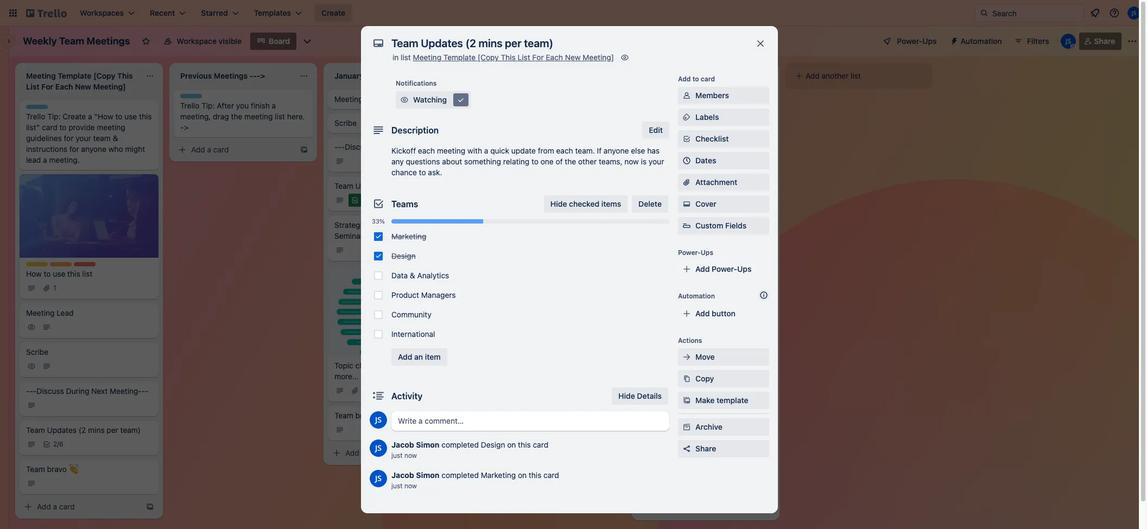 Task type: vqa. For each thing, say whether or not it's contained in the screenshot.
try trello premium get unlimited boards, all the views, unlimited automation, and more.
no



Task type: describe. For each thing, give the bounding box(es) containing it.
members
[[696, 91, 729, 100]]

search image
[[980, 9, 989, 17]]

0/8
[[692, 437, 702, 446]]

make template
[[696, 396, 749, 405]]

& inside trello tip: create a "how to use this list" card to provide meeting guidelines for your team & instructions for anyone who might lead a meeting.
[[113, 134, 118, 143]]

create inside trello tip: create a "how to use this list" card to provide meeting guidelines for your team & instructions for anyone who might lead a meeting.
[[63, 112, 86, 121]]

strategic
[[335, 220, 366, 230]]

show menu image
[[1127, 36, 1138, 47]]

archive
[[696, 422, 723, 432]]

filters
[[1027, 36, 1050, 46]]

might
[[125, 144, 145, 154]]

in list meeting template [copy this list for each new meeting]
[[393, 53, 614, 62]]

0 horizontal spatial scribe
[[26, 347, 48, 357]]

bravo for seminar
[[355, 411, 375, 420]]

copy link
[[678, 370, 769, 388]]

scribe for topic
[[335, 118, 357, 128]]

simon for marketing
[[416, 471, 440, 480]]

use inside trello tip: create a "how to use this list" card to provide meeting guidelines for your team & instructions for anyone who might lead a meeting.
[[124, 112, 137, 121]]

0 horizontal spatial meeting lead
[[26, 308, 74, 317]]

cover
[[696, 199, 717, 209]]

discuss up relating
[[499, 142, 527, 152]]

hide checked items
[[551, 199, 621, 209]]

list right in
[[401, 53, 411, 62]]

meeting template [copy this list for each new meeting] link
[[413, 53, 614, 62]]

trello for trello tip: create a "how to use this list" card to provide meeting guidelines for your team & instructions for anyone who might lead a meeting.
[[26, 112, 45, 121]]

one
[[541, 157, 554, 166]]

product managers
[[392, 291, 456, 300]]

add power-ups link
[[678, 261, 769, 278]]

trello tip: create a "how to use this list" card to provide meeting guidelines for your team & instructions for anyone who might lead a meeting.
[[26, 112, 152, 165]]

the inside trello tip: after you finish a meeting, drag the meeting list here. ->
[[231, 112, 242, 121]]

each
[[546, 53, 563, 62]]

January 16th text field
[[636, 67, 756, 85]]

0 horizontal spatial meeting lead link
[[20, 303, 159, 338]]

copy
[[696, 374, 714, 383]]

33%
[[372, 218, 385, 225]]

0 horizontal spatial share
[[696, 444, 716, 453]]

ups inside button
[[923, 36, 937, 46]]

teams
[[392, 199, 418, 209]]

pr update link
[[482, 216, 621, 235]]

1 horizontal spatial power-
[[712, 264, 738, 274]]

custom fields button
[[678, 220, 769, 231]]

team
[[93, 134, 111, 143]]

attachment button
[[678, 174, 769, 191]]

meeting]
[[583, 53, 614, 62]]

discuss down edit button
[[653, 142, 681, 152]]

add a card link for january 16th text field at the right of page
[[636, 501, 758, 516]]

branding campaign update
[[643, 462, 740, 471]]

topic
[[335, 361, 353, 370]]

make
[[696, 396, 715, 405]]

just now link for design
[[392, 452, 417, 460]]

data & analytics
[[392, 271, 449, 280]]

power-ups inside button
[[897, 36, 937, 46]]

custom fields
[[696, 221, 747, 230]]

1 vertical spatial for
[[69, 144, 79, 154]]

0 horizontal spatial automation
[[678, 292, 715, 300]]

visible
[[219, 36, 242, 46]]

sm image inside cover link
[[682, 199, 692, 210]]

power- inside button
[[897, 36, 923, 46]]

list right how on the left of the page
[[82, 269, 92, 278]]

scoop
[[643, 306, 665, 316]]

1 each from the left
[[418, 146, 435, 155]]

team updates (2 mins per team) for -
[[335, 181, 449, 191]]

how
[[26, 269, 42, 278]]

your inside trello tip: create a "how to use this list" card to provide meeting guidelines for your team & instructions for anyone who might lead a meeting.
[[76, 134, 91, 143]]

0 horizontal spatial scribe link
[[20, 342, 159, 377]]

meeting lead link for on
[[636, 90, 771, 109]]

on for design
[[507, 440, 516, 450]]

jacob simon completed marketing on this card just now
[[392, 471, 559, 490]]

1 horizontal spatial share
[[1095, 36, 1115, 46]]

details
[[637, 392, 662, 401]]

now for marketing
[[405, 482, 417, 490]]

our
[[418, 361, 430, 370]]

sm image inside archive link
[[682, 422, 692, 433]]

watching button
[[396, 91, 471, 109]]

team updates (2 mins per team) for on
[[643, 181, 758, 191]]

2 horizontal spatial create from template… image
[[762, 504, 771, 513]]

clusters
[[355, 361, 383, 370]]

any
[[392, 157, 404, 166]]

influence
[[368, 220, 401, 230]]

edit button
[[643, 122, 670, 139]]

managers
[[421, 291, 456, 300]]

provide
[[69, 123, 95, 132]]

design inside jacob simon completed design on this card just now
[[481, 440, 505, 450]]

you
[[236, 101, 249, 110]]

1 horizontal spatial &
[[410, 271, 415, 280]]

bravo for next
[[47, 465, 67, 474]]

create from template… image for strategic influence at work: training seminar takeaways
[[454, 449, 463, 458]]

now for design
[[405, 452, 417, 460]]

trello tip: after you finish a meeting, drag the meeting list here. -> link
[[174, 90, 313, 137]]

in
[[393, 53, 399, 62]]

to right "how
[[115, 112, 122, 121]]

meeting lead link for -
[[328, 90, 467, 109]]

workspace visible
[[177, 36, 242, 46]]

sm image inside strategic influence at work: training seminar takeaways link
[[335, 245, 345, 256]]

hide details link
[[612, 388, 668, 405]]

members link
[[678, 87, 769, 104]]

checklist link
[[678, 130, 769, 148]]

add a card for meeting template [copy this list for each new meeting] text box
[[37, 502, 75, 511]]

0 horizontal spatial per
[[107, 425, 118, 435]]

team.
[[575, 146, 595, 155]]

0 horizontal spatial ups
[[701, 249, 714, 257]]

update
[[511, 146, 536, 155]]

to left one
[[532, 157, 539, 166]]

2 vertical spatial ups
[[737, 264, 752, 274]]

board link
[[250, 33, 297, 50]]

0 vertical spatial marketing
[[392, 232, 427, 241]]

labels link
[[678, 109, 769, 126]]

add a card for january 16th text field at the right of page
[[654, 504, 692, 513]]

team) for topic clusters - making our content more... clustery
[[429, 181, 449, 191]]

Meeting Template [Copy This List For Each New Meeting] text field
[[20, 67, 139, 96]]

your inside kickoff each meeting with a quick update from each team. if anyone else has any questions about something relating to one of the other teams, now is your chance to ask.
[[649, 157, 664, 166]]

👏 for next
[[69, 465, 79, 474]]

chance
[[392, 168, 417, 177]]

custom
[[696, 221, 724, 230]]

strategic influence at work: training seminar takeaways
[[335, 220, 463, 241]]

instructions
[[26, 144, 67, 154]]

kickoff each meeting with a quick update from each team. if anyone else has any questions about something relating to one of the other teams, now is your chance to ask.
[[392, 146, 664, 177]]

to down the 'questions'
[[419, 168, 426, 177]]

community
[[392, 310, 432, 319]]

card inside the "jacob simon completed marketing on this card just now"
[[544, 471, 559, 480]]

to right how on the left of the page
[[44, 269, 51, 278]]

template
[[717, 396, 749, 405]]

add an item button
[[392, 349, 447, 366]]

add to card
[[678, 75, 715, 83]]

add a card for january 30th text field
[[345, 448, 383, 458]]

data
[[392, 271, 408, 280]]

harmony
[[643, 423, 675, 432]]

meeting inside kickoff each meeting with a quick update from each team. if anyone else has any questions about something relating to one of the other teams, now is your chance to ask.
[[437, 146, 466, 155]]

Search field
[[989, 5, 1084, 21]]

sm image inside add another list link
[[794, 71, 805, 81]]

completed for marketing
[[442, 471, 479, 480]]

2
[[362, 386, 366, 395]]

checked
[[569, 199, 600, 209]]

meeting inside trello tip: create a "how to use this list" card to provide meeting guidelines for your team & instructions for anyone who might lead a meeting.
[[97, 123, 125, 132]]

this inside trello tip: create a "how to use this list" card to provide meeting guidelines for your team & instructions for anyone who might lead a meeting.
[[139, 112, 152, 121]]

list"
[[26, 123, 40, 132]]

team inside text box
[[59, 35, 84, 47]]

2 each from the left
[[556, 146, 573, 155]]

cover link
[[678, 195, 769, 213]]

add inside button
[[696, 309, 710, 318]]

tip: for after
[[202, 101, 215, 110]]

else
[[631, 146, 645, 155]]

open information menu image
[[1109, 8, 1120, 18]]

brief discussion on artificial harmony
[[643, 412, 741, 432]]

tip: for create
[[47, 112, 61, 121]]

0 horizontal spatial (2
[[79, 425, 86, 435]]

make template link
[[678, 392, 769, 409]]

0 vertical spatial design
[[392, 251, 416, 261]]

to left provide
[[59, 123, 67, 132]]

move link
[[678, 349, 769, 366]]

now inside kickoff each meeting with a quick update from each team. if anyone else has any questions about something relating to one of the other teams, now is your chance to ask.
[[625, 157, 639, 166]]

jacob for design
[[392, 440, 414, 450]]

watching
[[413, 95, 447, 104]]

0 horizontal spatial team updates (2 mins per team)
[[26, 425, 141, 435]]

this inside the "jacob simon completed marketing on this card just now"
[[529, 471, 542, 480]]

branding
[[643, 462, 674, 471]]

marketing inside the "jacob simon completed marketing on this card just now"
[[481, 471, 516, 480]]

(2 for -
[[387, 181, 394, 191]]

clustery
[[361, 372, 389, 381]]

primary element
[[0, 0, 1147, 26]]

team bravo 👏 for ---discuss during next meeting---
[[26, 465, 79, 474]]

team bravo 👏 link for meeting-
[[20, 460, 159, 494]]

sm image inside members 'link'
[[682, 90, 692, 101]]

2/6
[[53, 440, 63, 448]]

hide details
[[619, 392, 662, 401]]

sm image inside checklist link
[[682, 134, 692, 144]]

a inside trello tip: after you finish a meeting, drag the meeting list here. ->
[[272, 101, 276, 110]]

just for marketing
[[392, 482, 403, 490]]

January 23rd text field
[[482, 67, 602, 85]]

anyone inside trello tip: create a "how to use this list" card to provide meeting guidelines for your team & instructions for anyone who might lead a meeting.
[[81, 144, 106, 154]]

ask.
[[428, 168, 442, 177]]



Task type: locate. For each thing, give the bounding box(es) containing it.
updates up delete link
[[664, 181, 693, 191]]

pr
[[489, 220, 498, 230]]

simon inside the "jacob simon completed marketing on this card just now"
[[416, 471, 440, 480]]

meeting down "how
[[97, 123, 125, 132]]

meeting down january 30th text field
[[335, 94, 363, 104]]

hide checked items link
[[544, 195, 628, 213]]

1 vertical spatial ups
[[701, 249, 714, 257]]

1 vertical spatial jacob
[[392, 471, 414, 480]]

0 vertical spatial hide
[[551, 199, 567, 209]]

add an item
[[398, 352, 441, 362]]

team updates (2 mins per team) up 2/6
[[26, 425, 141, 435]]

tip: inside trello tip: after you finish a meeting, drag the meeting list here. ->
[[202, 101, 215, 110]]

completed down jacob simon completed design on this card just now
[[442, 471, 479, 480]]

1 vertical spatial power-ups
[[678, 249, 714, 257]]

0 horizontal spatial trello
[[26, 112, 45, 121]]

0 vertical spatial now
[[625, 157, 639, 166]]

meeting,
[[180, 112, 211, 121]]

use up 1
[[53, 269, 65, 278]]

0 vertical spatial jacob
[[392, 440, 414, 450]]

discuss up 2/6
[[37, 386, 64, 396]]

0 horizontal spatial design
[[392, 251, 416, 261]]

automation up add button
[[678, 292, 715, 300]]

ups
[[923, 36, 937, 46], [701, 249, 714, 257], [737, 264, 752, 274]]

hide up pr update link
[[551, 199, 567, 209]]

completed inside the "jacob simon completed marketing on this card just now"
[[442, 471, 479, 480]]

0 vertical spatial share button
[[1079, 33, 1122, 50]]

your down provide
[[76, 134, 91, 143]]

sm image inside make template link
[[682, 395, 692, 406]]

trello up list"
[[26, 112, 45, 121]]

topic clusters - making our content more... clustery
[[335, 361, 459, 381]]

item
[[425, 352, 441, 362]]

0 vertical spatial just now link
[[392, 452, 417, 460]]

remote work campaign: the scoop link
[[636, 216, 771, 336]]

1 vertical spatial just
[[392, 482, 403, 490]]

0 horizontal spatial 6/6
[[362, 196, 372, 204]]

ups up the
[[737, 264, 752, 274]]

meeting lead for clusters
[[335, 94, 382, 104]]

Write a comment text field
[[392, 412, 670, 431]]

0 vertical spatial on
[[701, 412, 710, 421]]

0 vertical spatial power-
[[897, 36, 923, 46]]

team bravo 👏 link
[[328, 406, 467, 441], [20, 460, 159, 494]]

jacob for marketing
[[392, 471, 414, 480]]

add inside button
[[398, 352, 412, 362]]

0 horizontal spatial meeting
[[97, 123, 125, 132]]

1 horizontal spatial update
[[714, 462, 740, 471]]

1 horizontal spatial automation
[[961, 36, 1002, 46]]

2 just now link from the top
[[392, 482, 417, 490]]

artificial
[[712, 412, 741, 421]]

weekly
[[23, 35, 57, 47]]

here.
[[287, 112, 305, 121]]

anyone inside kickoff each meeting with a quick update from each team. if anyone else has any questions about something relating to one of the other teams, now is your chance to ask.
[[604, 146, 629, 155]]

0 vertical spatial the
[[231, 112, 242, 121]]

1 horizontal spatial the
[[565, 157, 576, 166]]

1 horizontal spatial on
[[518, 471, 527, 480]]

updates for clusters
[[355, 181, 385, 191]]

for down provide
[[64, 134, 74, 143]]

archive link
[[678, 419, 769, 436]]

international
[[392, 330, 435, 339]]

1 vertical spatial share
[[696, 444, 716, 453]]

1 vertical spatial now
[[405, 452, 417, 460]]

add a card link for "previous meetings --->" text field
[[174, 142, 295, 157]]

0 vertical spatial 👏
[[377, 411, 387, 420]]

the right of
[[565, 157, 576, 166]]

list left the here.
[[275, 112, 285, 121]]

of
[[556, 157, 563, 166]]

1 vertical spatial meeting
[[97, 123, 125, 132]]

sm image
[[794, 71, 805, 81], [399, 94, 410, 105], [456, 94, 466, 105], [335, 156, 345, 167], [489, 156, 500, 167], [658, 195, 669, 206], [682, 199, 692, 210], [335, 245, 345, 256], [26, 283, 37, 294], [41, 322, 52, 333], [682, 352, 692, 363], [26, 361, 37, 372], [41, 361, 52, 372], [682, 395, 692, 406], [335, 424, 345, 435], [680, 436, 691, 447], [26, 439, 37, 450], [26, 478, 37, 489], [640, 503, 651, 514]]

jacob inside the "jacob simon completed marketing on this card just now"
[[392, 471, 414, 480]]

mins
[[396, 181, 413, 191], [705, 181, 722, 191], [88, 425, 105, 435]]

team bravo 👏 down the 2
[[335, 411, 387, 420]]

meeting lead link up labels on the top right of page
[[636, 90, 771, 109]]

0 horizontal spatial tip:
[[47, 112, 61, 121]]

activity
[[392, 392, 423, 401]]

add a card link for january 30th text field
[[328, 446, 450, 461]]

team bravo 👏 link down 2/6
[[20, 460, 159, 494]]

1 completed from the top
[[442, 440, 479, 450]]

your
[[76, 134, 91, 143], [649, 157, 664, 166]]

1 simon from the top
[[416, 440, 440, 450]]

ups up 'add power-ups'
[[701, 249, 714, 257]]

1 just from the top
[[392, 452, 403, 460]]

0 vertical spatial ups
[[923, 36, 937, 46]]

0 horizontal spatial create
[[63, 112, 86, 121]]

1 horizontal spatial mins
[[396, 181, 413, 191]]

1 vertical spatial create
[[63, 112, 86, 121]]

list inside trello tip: after you finish a meeting, drag the meeting list here. ->
[[275, 112, 285, 121]]

team) for brief discussion on artificial harmony
[[737, 181, 758, 191]]

meeting up notifications
[[413, 53, 442, 62]]

& up who
[[113, 134, 118, 143]]

simon
[[416, 440, 440, 450], [416, 471, 440, 480]]

add button
[[696, 309, 736, 318]]

0 horizontal spatial power-ups
[[678, 249, 714, 257]]

on for marketing
[[518, 471, 527, 480]]

add another list link
[[790, 67, 929, 85]]

2 horizontal spatial updates
[[664, 181, 693, 191]]

0 vertical spatial for
[[64, 134, 74, 143]]

scribe link for on
[[636, 113, 771, 133]]

(2 for on
[[696, 181, 703, 191]]

meeting lead link down notifications
[[328, 90, 467, 109]]

2 simon from the top
[[416, 471, 440, 480]]

0 horizontal spatial team bravo 👏 link
[[20, 460, 159, 494]]

0 vertical spatial update
[[500, 220, 526, 230]]

1 horizontal spatial (2
[[387, 181, 394, 191]]

1 horizontal spatial design
[[481, 440, 505, 450]]

if
[[597, 146, 602, 155]]

completed
[[442, 440, 479, 450], [442, 471, 479, 480]]

attachment
[[696, 178, 738, 187]]

scribe for brief
[[643, 118, 665, 128]]

0 vertical spatial tip:
[[202, 101, 215, 110]]

add a card link for meeting template [copy this list for each new meeting] text box
[[20, 499, 141, 515]]

hide for hide details
[[619, 392, 635, 401]]

discuss left kickoff
[[345, 142, 372, 152]]

lead down add to card
[[673, 94, 690, 104]]

1 just now link from the top
[[392, 452, 417, 460]]

on inside the "jacob simon completed marketing on this card just now"
[[518, 471, 527, 480]]

1 horizontal spatial trello
[[180, 101, 200, 110]]

lead down how to use this list
[[57, 308, 74, 317]]

another
[[822, 71, 849, 80]]

1 horizontal spatial anyone
[[604, 146, 629, 155]]

each up of
[[556, 146, 573, 155]]

1 horizontal spatial marketing
[[481, 471, 516, 480]]

campaign:
[[692, 295, 730, 305]]

- inside topic clusters - making our content more... clustery
[[385, 361, 389, 370]]

1 vertical spatial tip:
[[47, 112, 61, 121]]

1 horizontal spatial power-ups
[[897, 36, 937, 46]]

lead
[[26, 155, 41, 165]]

1 horizontal spatial your
[[649, 157, 664, 166]]

add a card link
[[174, 142, 295, 157], [328, 446, 450, 461], [20, 499, 141, 515], [636, 501, 758, 516]]

the
[[231, 112, 242, 121], [565, 157, 576, 166]]

from
[[538, 146, 554, 155]]

1 vertical spatial bravo
[[47, 465, 67, 474]]

tip: inside trello tip: create a "how to use this list" card to provide meeting guidelines for your team & instructions for anyone who might lead a meeting.
[[47, 112, 61, 121]]

0 horizontal spatial team)
[[120, 425, 141, 435]]

meeting up about
[[437, 146, 466, 155]]

filters button
[[1011, 33, 1053, 50]]

January 30th text field
[[328, 67, 447, 85]]

6/6 for clusters
[[362, 196, 372, 204]]

customize views image
[[302, 36, 313, 47]]

power-ups
[[897, 36, 937, 46], [678, 249, 714, 257]]

trello up "meeting,"
[[180, 101, 200, 110]]

1 jacob from the top
[[392, 440, 414, 450]]

meeting
[[244, 112, 273, 121], [97, 123, 125, 132], [437, 146, 466, 155]]

team updates (2 mins per team) down chance
[[335, 181, 449, 191]]

on
[[701, 412, 710, 421], [507, 440, 516, 450], [518, 471, 527, 480]]

updates up 33%
[[355, 181, 385, 191]]

with
[[468, 146, 482, 155]]

6/6 right "delete"
[[670, 196, 680, 204]]

other
[[578, 157, 597, 166]]

add button button
[[678, 305, 769, 323]]

2 horizontal spatial scribe
[[643, 118, 665, 128]]

scribe link
[[328, 113, 467, 133], [636, 113, 771, 133], [20, 342, 159, 377]]

0 vertical spatial completed
[[442, 440, 479, 450]]

1 horizontal spatial team bravo 👏 link
[[328, 406, 467, 441]]

hide for hide checked items
[[551, 199, 567, 209]]

automation inside button
[[961, 36, 1002, 46]]

anyone
[[81, 144, 106, 154], [604, 146, 629, 155]]

1 6/6 from the left
[[362, 196, 372, 204]]

team updates (2 mins per team) up cover at the right of the page
[[643, 181, 758, 191]]

kickoff
[[392, 146, 416, 155]]

tip: up guidelines
[[47, 112, 61, 121]]

meeting inside trello tip: after you finish a meeting, drag the meeting list here. ->
[[244, 112, 273, 121]]

meeting down 1
[[26, 308, 55, 317]]

meeting lead up the "edit" at the right of the page
[[643, 94, 690, 104]]

quick
[[490, 146, 509, 155]]

card inside jacob simon completed design on this card just now
[[533, 440, 549, 450]]

0 horizontal spatial update
[[500, 220, 526, 230]]

lead for discussion
[[673, 94, 690, 104]]

share left the show menu icon
[[1095, 36, 1115, 46]]

0 horizontal spatial updates
[[47, 425, 77, 435]]

create button
[[315, 4, 352, 22]]

meeting down finish
[[244, 112, 273, 121]]

jacob inside jacob simon completed design on this card just now
[[392, 440, 414, 450]]

fields
[[725, 221, 747, 230]]

just for design
[[392, 452, 403, 460]]

2 horizontal spatial meeting
[[437, 146, 466, 155]]

1 vertical spatial &
[[410, 271, 415, 280]]

1 horizontal spatial create
[[321, 8, 345, 17]]

jacob simon (jacobsimon16) image
[[1128, 7, 1141, 20], [1061, 34, 1076, 49], [370, 412, 387, 429], [370, 440, 387, 457], [370, 470, 387, 488]]

>
[[184, 123, 189, 132]]

sm image inside labels link
[[682, 112, 692, 123]]

1 horizontal spatial ups
[[737, 264, 752, 274]]

star or unstar board image
[[142, 37, 151, 46]]

anyone down "team"
[[81, 144, 106, 154]]

2 horizontal spatial team updates (2 mins per team)
[[643, 181, 758, 191]]

questions
[[406, 157, 440, 166]]

1 horizontal spatial hide
[[619, 392, 635, 401]]

at
[[403, 220, 410, 230]]

just inside the "jacob simon completed marketing on this card just now"
[[392, 482, 403, 490]]

updates up 2/6
[[47, 425, 77, 435]]

completed for design
[[442, 440, 479, 450]]

1 horizontal spatial 6/6
[[670, 196, 680, 204]]

0 horizontal spatial on
[[507, 440, 516, 450]]

👏 for seminar
[[377, 411, 387, 420]]

2 6/6 from the left
[[670, 196, 680, 204]]

1 horizontal spatial per
[[415, 181, 427, 191]]

team bravo 👏 link down activity
[[328, 406, 467, 441]]

trello inside trello tip: create a "how to use this list" card to provide meeting guidelines for your team & instructions for anyone who might lead a meeting.
[[26, 112, 45, 121]]

brief
[[643, 412, 659, 421]]

a inside kickoff each meeting with a quick update from each team. if anyone else has any questions about something relating to one of the other teams, now is your chance to ask.
[[484, 146, 488, 155]]

2 horizontal spatial per
[[724, 181, 735, 191]]

trello inside trello tip: after you finish a meeting, drag the meeting list here. ->
[[180, 101, 200, 110]]

design up the "jacob simon completed marketing on this card just now"
[[481, 440, 505, 450]]

on inside brief discussion on artificial harmony
[[701, 412, 710, 421]]

create inside button
[[321, 8, 345, 17]]

design up the data
[[392, 251, 416, 261]]

1 vertical spatial design
[[481, 440, 505, 450]]

Board name text field
[[17, 33, 135, 50]]

your down the has
[[649, 157, 664, 166]]

add a card for "previous meetings --->" text field
[[191, 145, 229, 154]]

something
[[464, 157, 501, 166]]

1 horizontal spatial meeting lead
[[335, 94, 382, 104]]

card
[[701, 75, 715, 83], [42, 123, 57, 132], [213, 145, 229, 154], [533, 440, 549, 450], [368, 448, 383, 458], [544, 471, 559, 480], [59, 502, 75, 511], [676, 504, 692, 513]]

dates button
[[678, 152, 769, 169]]

completed up the "jacob simon completed marketing on this card just now"
[[442, 440, 479, 450]]

guidelines
[[26, 134, 62, 143]]

for up meeting.
[[69, 144, 79, 154]]

lead down january 30th text field
[[365, 94, 382, 104]]

the down 'you'
[[231, 112, 242, 121]]

meeting lead link down 1
[[20, 303, 159, 338]]

this
[[501, 53, 516, 62]]

share button down archive link
[[678, 440, 769, 458]]

bravo down 2/6
[[47, 465, 67, 474]]

- inside trello tip: after you finish a meeting, drag the meeting list here. ->
[[180, 123, 184, 132]]

1 vertical spatial on
[[507, 440, 516, 450]]

0 horizontal spatial each
[[418, 146, 435, 155]]

0 horizontal spatial lead
[[57, 308, 74, 317]]

next
[[400, 142, 416, 152], [554, 142, 570, 152], [708, 142, 725, 152], [91, 386, 108, 396]]

tip: up "meeting,"
[[202, 101, 215, 110]]

now inside the "jacob simon completed marketing on this card just now"
[[405, 482, 417, 490]]

2 jacob from the top
[[392, 471, 414, 480]]

update right pr
[[500, 220, 526, 230]]

1 vertical spatial use
[[53, 269, 65, 278]]

this inside jacob simon completed design on this card just now
[[518, 440, 531, 450]]

sm image inside move link
[[682, 352, 692, 363]]

updates for discussion
[[664, 181, 693, 191]]

updates
[[355, 181, 385, 191], [664, 181, 693, 191], [47, 425, 77, 435]]

team bravo 👏 down 2/6
[[26, 465, 79, 474]]

trello for trello tip: after you finish a meeting, drag the meeting list here. ->
[[180, 101, 200, 110]]

making
[[391, 361, 416, 370]]

per for making
[[415, 181, 427, 191]]

2 horizontal spatial meeting lead
[[643, 94, 690, 104]]

simon down activity
[[416, 440, 440, 450]]

mins for artificial
[[705, 181, 722, 191]]

simon down jacob simon completed design on this card just now
[[416, 471, 440, 480]]

use right "how
[[124, 112, 137, 121]]

0 horizontal spatial bravo
[[47, 465, 67, 474]]

None text field
[[386, 34, 745, 53]]

1 vertical spatial update
[[714, 462, 740, 471]]

marketing down at
[[392, 232, 427, 241]]

2 vertical spatial on
[[518, 471, 527, 480]]

the
[[732, 295, 745, 305]]

Previous Meetings ---> text field
[[174, 67, 293, 85]]

to up members
[[693, 75, 699, 83]]

scribe link for -
[[328, 113, 467, 133]]

actions
[[678, 337, 702, 345]]

meeting lead down 1
[[26, 308, 74, 317]]

for
[[532, 53, 544, 62]]

2 horizontal spatial team)
[[737, 181, 758, 191]]

create
[[321, 8, 345, 17], [63, 112, 86, 121]]

0 horizontal spatial mins
[[88, 425, 105, 435]]

👏
[[377, 411, 387, 420], [69, 465, 79, 474]]

2 completed from the top
[[442, 471, 479, 480]]

6/6 for discussion
[[670, 196, 680, 204]]

1 horizontal spatial lead
[[365, 94, 382, 104]]

power-ups button
[[876, 33, 944, 50]]

per for artificial
[[724, 181, 735, 191]]

hide left details
[[619, 392, 635, 401]]

1 vertical spatial share button
[[678, 440, 769, 458]]

campaign
[[676, 462, 712, 471]]

delete link
[[632, 195, 668, 213]]

0 horizontal spatial &
[[113, 134, 118, 143]]

create from template… image for ---discuss during next meeting---
[[146, 503, 154, 511]]

0 vertical spatial trello
[[180, 101, 200, 110]]

create from template… image
[[454, 449, 463, 458], [146, 503, 154, 511], [762, 504, 771, 513]]

2 horizontal spatial power-
[[897, 36, 923, 46]]

1 vertical spatial completed
[[442, 471, 479, 480]]

an
[[414, 352, 423, 362]]

1 horizontal spatial meeting
[[244, 112, 273, 121]]

anyone up teams,
[[604, 146, 629, 155]]

finish
[[251, 101, 270, 110]]

sm image inside copy link
[[682, 374, 692, 384]]

on inside jacob simon completed design on this card just now
[[507, 440, 516, 450]]

ups left the automation button
[[923, 36, 937, 46]]

0 horizontal spatial use
[[53, 269, 65, 278]]

marketing down jacob simon completed design on this card just now
[[481, 471, 516, 480]]

0 vertical spatial your
[[76, 134, 91, 143]]

0 horizontal spatial power-
[[678, 249, 701, 257]]

meeting lead down january 30th text field
[[335, 94, 382, 104]]

list right "another"
[[851, 71, 861, 80]]

1 horizontal spatial meeting lead link
[[328, 90, 467, 109]]

bravo down the 2
[[355, 411, 375, 420]]

list
[[518, 53, 530, 62]]

team bravo 👏 for strategic influence at work: training seminar takeaways
[[335, 411, 387, 420]]

mins for making
[[396, 181, 413, 191]]

remote work campaign: the scoop
[[643, 295, 745, 316]]

meeting lead for discussion
[[643, 94, 690, 104]]

just inside jacob simon completed design on this card just now
[[392, 452, 403, 460]]

just now link for marketing
[[392, 482, 417, 490]]

1 horizontal spatial bravo
[[355, 411, 375, 420]]

2 horizontal spatial mins
[[705, 181, 722, 191]]

team bravo 👏 link for takeaways
[[328, 406, 467, 441]]

discussion
[[661, 412, 699, 421]]

simon for design
[[416, 440, 440, 450]]

branding campaign update link
[[636, 457, 771, 477]]

meeting up the "edit" at the right of the page
[[643, 94, 671, 104]]

lead for clusters
[[365, 94, 382, 104]]

0 notifications image
[[1089, 7, 1102, 20]]

now inside jacob simon completed design on this card just now
[[405, 452, 417, 460]]

0 vertical spatial just
[[392, 452, 403, 460]]

1 vertical spatial power-
[[678, 249, 701, 257]]

0 vertical spatial share
[[1095, 36, 1115, 46]]

product
[[392, 291, 419, 300]]

card inside trello tip: create a "how to use this list" card to provide meeting guidelines for your team & instructions for anyone who might lead a meeting.
[[42, 123, 57, 132]]

share
[[1095, 36, 1115, 46], [696, 444, 716, 453]]

team)
[[429, 181, 449, 191], [737, 181, 758, 191], [120, 425, 141, 435]]

template
[[444, 53, 476, 62]]

share up branding campaign update link
[[696, 444, 716, 453]]

1 vertical spatial team bravo 👏
[[26, 465, 79, 474]]

automation down search image on the top of page
[[961, 36, 1002, 46]]

sm image
[[620, 52, 630, 63], [682, 90, 692, 101], [682, 112, 692, 123], [682, 134, 692, 144], [177, 144, 188, 155], [643, 156, 654, 167], [335, 195, 345, 206], [350, 195, 361, 206], [643, 195, 654, 206], [41, 283, 52, 294], [26, 322, 37, 333], [682, 374, 692, 384], [335, 385, 345, 396], [350, 385, 361, 396], [26, 400, 37, 411], [682, 422, 692, 433], [41, 439, 52, 450], [331, 448, 342, 459], [23, 502, 34, 512]]

create from template… image
[[300, 146, 308, 154]]

during
[[374, 142, 398, 152], [529, 142, 552, 152], [683, 142, 706, 152], [66, 386, 89, 396]]

1 vertical spatial your
[[649, 157, 664, 166]]

simon inside jacob simon completed design on this card just now
[[416, 440, 440, 450]]

analytics
[[417, 271, 449, 280]]

6/6 up 33%
[[362, 196, 372, 204]]

update right campaign
[[714, 462, 740, 471]]

& right the data
[[410, 271, 415, 280]]

0 vertical spatial meeting
[[244, 112, 273, 121]]

the inside kickoff each meeting with a quick update from each team. if anyone else has any questions about something relating to one of the other teams, now is your chance to ask.
[[565, 157, 576, 166]]

1 vertical spatial team bravo 👏 link
[[20, 460, 159, 494]]

items
[[602, 199, 621, 209]]

drag
[[213, 112, 229, 121]]

---discuss during next meeting---
[[335, 142, 457, 152], [489, 142, 611, 152], [643, 142, 766, 152], [26, 386, 149, 396]]

1 vertical spatial marketing
[[481, 471, 516, 480]]

each up the 'questions'
[[418, 146, 435, 155]]

0 horizontal spatial your
[[76, 134, 91, 143]]

takeaways
[[365, 231, 403, 241]]

completed inside jacob simon completed design on this card just now
[[442, 440, 479, 450]]

share button down 0 notifications image
[[1079, 33, 1122, 50]]

2 just from the top
[[392, 482, 403, 490]]

edit
[[649, 125, 663, 135]]

0 vertical spatial bravo
[[355, 411, 375, 420]]



